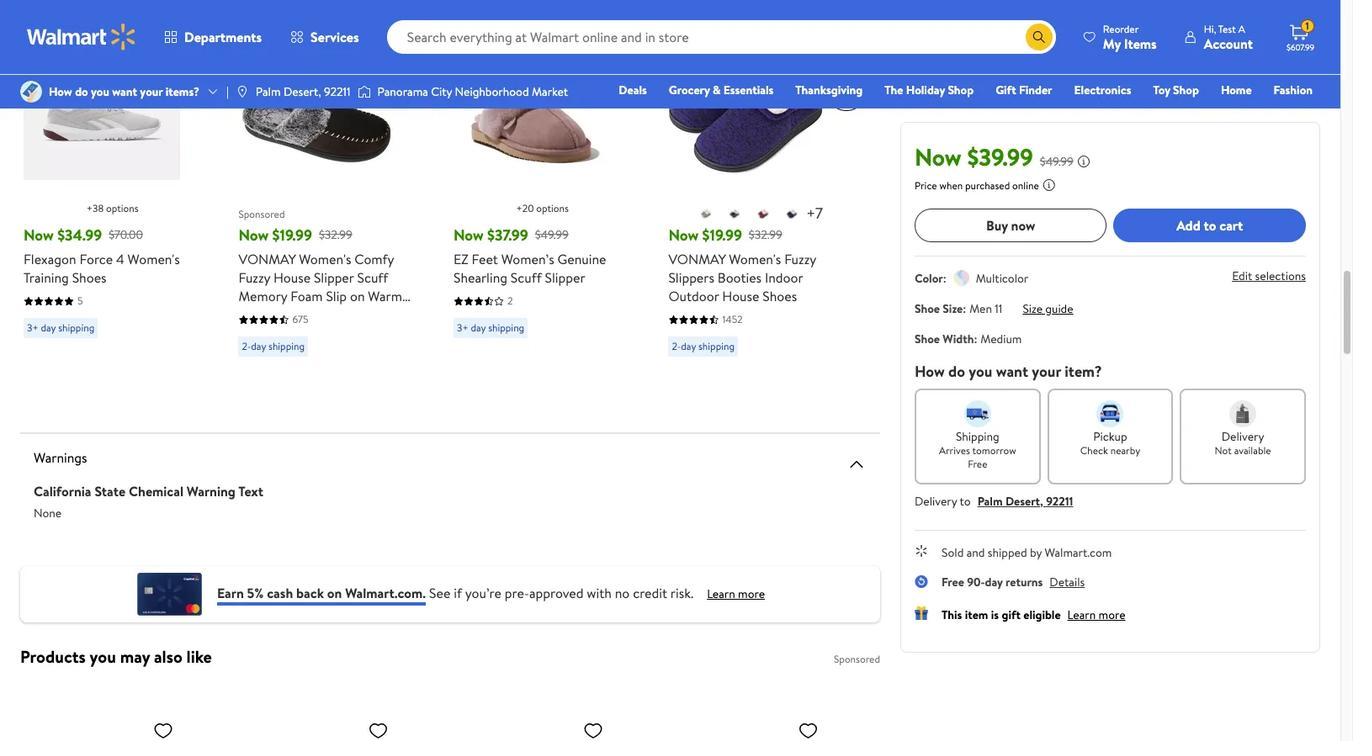 Task type: vqa. For each thing, say whether or not it's contained in the screenshot.


Task type: locate. For each thing, give the bounding box(es) containing it.
0 horizontal spatial on
[[327, 584, 342, 602]]

0 horizontal spatial $19.99
[[272, 225, 312, 246]]

0 horizontal spatial size
[[943, 301, 963, 317]]

free 90-day returns details
[[942, 574, 1085, 591]]

1 vertical spatial outdoor
[[239, 324, 289, 343]]

0 vertical spatial palm
[[256, 83, 281, 100]]

training
[[24, 269, 69, 287]]

92211 down services on the top of the page
[[324, 83, 351, 100]]

1 options from the left
[[106, 201, 139, 215]]

0 vertical spatial do
[[75, 83, 88, 100]]

1 horizontal spatial indoor
[[765, 269, 803, 287]]

$19.99 up foam
[[272, 225, 312, 246]]

0 horizontal spatial $32.99
[[319, 226, 352, 243]]

1 horizontal spatial house
[[723, 287, 760, 306]]

women's down 1 red 'image'
[[729, 250, 781, 269]]

now up the ez
[[454, 225, 484, 246]]

palm down tomorrow
[[978, 493, 1003, 510]]

also
[[154, 646, 182, 668]]

delivery
[[1222, 428, 1265, 445], [915, 493, 957, 510]]

your
[[140, 83, 163, 100], [1032, 361, 1061, 382]]

shop right holiday
[[948, 82, 974, 98]]

1 horizontal spatial scuff
[[511, 269, 542, 287]]

2 shop from the left
[[1174, 82, 1199, 98]]

$32.99 up slip
[[319, 226, 352, 243]]

0 horizontal spatial slipper
[[314, 269, 354, 287]]

gifting made easy image
[[915, 607, 928, 620]]

women's
[[501, 250, 555, 269]]

add to favorites list, vonmay women's comfy fuzzy house slipper scuff memory foam slip on warm moccasin style indoor outdoor image
[[368, 30, 388, 51]]

desert, down 'services' popup button on the left of page
[[284, 83, 321, 100]]

want down medium
[[996, 361, 1029, 382]]

1 vertical spatial delivery
[[915, 493, 957, 510]]

fashion
[[1274, 82, 1313, 98]]

indoor inside the now $19.99 $32.99 vonmay women's fuzzy slippers booties indoor outdoor house shoes
[[765, 269, 803, 287]]

1 horizontal spatial add to favorites list, vonmay unisex clogs thick sole eva clog non-slip sandals comfort garden shoes image
[[368, 721, 388, 742]]

with
[[587, 584, 612, 602]]

fashion link
[[1267, 81, 1321, 99]]

fuzzy down 1 purple icon
[[785, 250, 816, 269]]

3+
[[27, 321, 38, 335], [457, 321, 469, 335]]

1 horizontal spatial want
[[996, 361, 1029, 382]]

fuzzy up moccasin
[[239, 269, 270, 287]]

walmart.com.
[[345, 584, 426, 602]]

indoor right style
[[329, 306, 367, 324]]

1 vertical spatial indoor
[[329, 306, 367, 324]]

2 2-day shipping from the left
[[672, 339, 735, 354]]

 image
[[20, 81, 42, 103], [357, 83, 371, 100], [236, 85, 249, 98]]

1 vertical spatial more
[[1099, 607, 1126, 624]]

2 horizontal spatial women's
[[729, 250, 781, 269]]

1 horizontal spatial outdoor
[[669, 287, 719, 306]]

3 women's from the left
[[729, 250, 781, 269]]

2 3+ day shipping from the left
[[457, 321, 525, 335]]

slipper inside 'sponsored now $19.99 $32.99 vonmay women's comfy fuzzy house slipper scuff memory foam slip on warm moccasin style indoor outdoor'
[[314, 269, 354, 287]]

1 horizontal spatial $19.99
[[703, 225, 742, 246]]

home
[[1221, 82, 1252, 98]]

my
[[1103, 34, 1121, 53]]

slipper inside now $37.99 $49.99 ez feet women's genuine shearling scuff slipper
[[545, 269, 586, 287]]

$19.99 down 2-dark gray icon
[[703, 225, 742, 246]]

1 horizontal spatial 2-day shipping
[[672, 339, 735, 354]]

1 gray image
[[700, 207, 713, 221]]

2-day shipping down moccasin
[[242, 339, 305, 354]]

size left guide
[[1023, 301, 1043, 317]]

2 3+ from the left
[[457, 321, 469, 335]]

one
[[1184, 105, 1209, 122]]

0 vertical spatial shoe
[[915, 301, 940, 317]]

3+ day shipping down 5
[[27, 321, 94, 335]]

shoes up 5
[[72, 269, 107, 287]]

1 horizontal spatial your
[[1032, 361, 1061, 382]]

1 horizontal spatial free
[[968, 457, 988, 471]]

you're
[[465, 584, 502, 602]]

price
[[915, 178, 937, 193]]

check
[[1081, 444, 1108, 458]]

vonmay women's fuzzy slippers booties indoor outdoor house shoes image
[[669, 24, 825, 180]]

day down moccasin
[[251, 339, 266, 354]]

shipping for now
[[269, 339, 305, 354]]

0 vertical spatial to
[[1204, 216, 1217, 235]]

0 horizontal spatial desert,
[[284, 83, 321, 100]]

1 2-day shipping from the left
[[242, 339, 305, 354]]

toy shop
[[1154, 82, 1199, 98]]

item
[[965, 607, 989, 624]]

item?
[[1065, 361, 1102, 382]]

1 vertical spatial on
[[327, 584, 342, 602]]

1 horizontal spatial vonmay
[[669, 250, 726, 269]]

electronics link
[[1067, 81, 1139, 99]]

indoor right booties
[[765, 269, 803, 287]]

more right risk.
[[738, 585, 765, 602]]

options for $34.99
[[106, 201, 139, 215]]

0 vertical spatial $49.99
[[1040, 153, 1074, 170]]

2 2- from the left
[[672, 339, 681, 354]]

color
[[915, 270, 943, 287]]

1 vonmay from the left
[[239, 250, 296, 269]]

3 vonmay unisex clogs thick sole eva clog non-slip sandals comfort garden shoes image from the left
[[669, 714, 825, 742]]

this
[[942, 607, 962, 624]]

options up "$70.00" on the left top
[[106, 201, 139, 215]]

palm desert, 92211 button
[[978, 493, 1074, 510]]

shipping down 5
[[58, 321, 94, 335]]

0 horizontal spatial fuzzy
[[239, 269, 270, 287]]

3+ down shearling
[[457, 321, 469, 335]]

your left the item? at right
[[1032, 361, 1061, 382]]

day down shearling
[[471, 321, 486, 335]]

more right eligible
[[1099, 607, 1126, 624]]

account
[[1204, 34, 1253, 53]]

1 horizontal spatial shop
[[1174, 82, 1199, 98]]

1 horizontal spatial women's
[[299, 250, 351, 269]]

0 horizontal spatial 92211
[[324, 83, 351, 100]]

0 horizontal spatial delivery
[[915, 493, 957, 510]]

finder
[[1019, 82, 1053, 98]]

2 women's from the left
[[299, 250, 351, 269]]

outdoor inside the now $19.99 $32.99 vonmay women's fuzzy slippers booties indoor outdoor house shoes
[[669, 287, 719, 306]]

0 vertical spatial your
[[140, 83, 163, 100]]

vonmay women's comfy fuzzy house slipper scuff memory foam slip on warm moccasin style indoor outdoor image
[[239, 24, 395, 180]]

2- down slippers
[[672, 339, 681, 354]]

you
[[91, 83, 109, 100], [969, 361, 993, 382], [90, 646, 116, 668]]

shipping down 675
[[269, 339, 305, 354]]

do down walmart image
[[75, 83, 88, 100]]

toy shop link
[[1146, 81, 1207, 99]]

women's inside 'sponsored now $19.99 $32.99 vonmay women's comfy fuzzy house slipper scuff memory foam slip on warm moccasin style indoor outdoor'
[[299, 250, 351, 269]]

gift
[[996, 82, 1017, 98]]

slipper
[[314, 269, 354, 287], [545, 269, 586, 287]]

2 vonmay unisex clogs thick sole eva clog non-slip sandals comfort garden shoes image from the left
[[239, 714, 395, 742]]

buy now
[[987, 216, 1036, 235]]

0 horizontal spatial $49.99
[[535, 226, 569, 243]]

free down shipping
[[968, 457, 988, 471]]

now for now $39.99
[[915, 141, 962, 173]]

1 vertical spatial :
[[963, 301, 966, 317]]

: left men
[[963, 301, 966, 317]]

2 scuff from the left
[[511, 269, 542, 287]]

1 horizontal spatial fuzzy
[[785, 250, 816, 269]]

delivery up sold
[[915, 493, 957, 510]]

shop right toy
[[1174, 82, 1199, 98]]

services
[[311, 28, 359, 46]]

shipping for $34.99
[[58, 321, 94, 335]]

 image left panorama
[[357, 83, 371, 100]]

day
[[41, 321, 56, 335], [471, 321, 486, 335], [251, 339, 266, 354], [681, 339, 696, 354], [985, 574, 1003, 591]]

test
[[1219, 21, 1236, 36]]

0 horizontal spatial outdoor
[[239, 324, 289, 343]]

toy
[[1154, 82, 1171, 98]]

2-day shipping for $19.99
[[672, 339, 735, 354]]

1 horizontal spatial shoes
[[763, 287, 797, 306]]

0 vertical spatial on
[[350, 287, 365, 306]]

outdoor down 1 gray icon
[[669, 287, 719, 306]]

4 product group from the left
[[669, 0, 847, 391]]

1 vertical spatial 92211
[[1046, 493, 1074, 510]]

california
[[34, 482, 91, 501]]

0 vertical spatial want
[[112, 83, 137, 100]]

$32.99 down 1 red 'image'
[[749, 226, 783, 243]]

1 horizontal spatial to
[[1204, 216, 1217, 235]]

risk.
[[671, 584, 694, 602]]

size left men
[[943, 301, 963, 317]]

day down training
[[41, 321, 56, 335]]

1 vertical spatial how
[[915, 361, 945, 382]]

more
[[738, 585, 765, 602], [1099, 607, 1126, 624]]

0 horizontal spatial shop
[[948, 82, 974, 98]]

add to favorites list, vonmay unisex clogs thick sole eva clog non-slip sandals comfort garden shoes image
[[153, 721, 173, 742], [368, 721, 388, 742]]

you for how do you want your item?
[[969, 361, 993, 382]]

now inside now $37.99 $49.99 ez feet women's genuine shearling scuff slipper
[[454, 225, 484, 246]]

to down the arrives
[[960, 493, 971, 510]]

outdoor down the 'memory' at the left of the page
[[239, 324, 289, 343]]

warnings image
[[847, 455, 867, 475]]

now up slippers
[[669, 225, 699, 246]]

day for now
[[251, 339, 266, 354]]

to left cart
[[1204, 216, 1217, 235]]

3+ down training
[[27, 321, 38, 335]]

how down width
[[915, 361, 945, 382]]

booties
[[718, 269, 762, 287]]

0 horizontal spatial house
[[274, 269, 311, 287]]

1 horizontal spatial 3+
[[457, 321, 469, 335]]

1 scuff from the left
[[357, 269, 388, 287]]

when
[[940, 178, 963, 193]]

0 vertical spatial more
[[738, 585, 765, 602]]

guide
[[1046, 301, 1074, 317]]

$32.99 inside 'sponsored now $19.99 $32.99 vonmay women's comfy fuzzy house slipper scuff memory foam slip on warm moccasin style indoor outdoor'
[[319, 226, 352, 243]]

palm right |
[[256, 83, 281, 100]]

now inside now $34.99 $70.00 flexagon force 4 women's training shoes
[[24, 225, 54, 246]]

now for now $37.99 $49.99 ez feet women's genuine shearling scuff slipper
[[454, 225, 484, 246]]

$49.99
[[1040, 153, 1074, 170], [535, 226, 569, 243]]

desert, up sold and shipped by walmart.com
[[1006, 493, 1044, 510]]

$70.00
[[109, 226, 143, 243]]

your left items?
[[140, 83, 163, 100]]

on right back
[[327, 584, 342, 602]]

1 horizontal spatial slipper
[[545, 269, 586, 287]]

1 vertical spatial shoe
[[915, 331, 940, 348]]

vonmay down 1 gray icon
[[669, 250, 726, 269]]

1 horizontal spatial on
[[350, 287, 365, 306]]

3 product group from the left
[[454, 0, 632, 391]]

 image down walmart image
[[20, 81, 42, 103]]

1 horizontal spatial  image
[[236, 85, 249, 98]]

 image right |
[[236, 85, 249, 98]]

now
[[1011, 216, 1036, 235]]

free inside shipping arrives tomorrow free
[[968, 457, 988, 471]]

0 horizontal spatial scuff
[[357, 269, 388, 287]]

edit
[[1233, 268, 1253, 285]]

$49.99 up legal information icon
[[1040, 153, 1074, 170]]

you left may
[[90, 646, 116, 668]]

how for how do you want your item?
[[915, 361, 945, 382]]

earn 5% cash back on walmart.com. see if you're pre-approved with no credit risk.
[[217, 584, 694, 602]]

0 horizontal spatial women's
[[128, 250, 180, 269]]

1 women's from the left
[[128, 250, 180, 269]]

sponsored
[[239, 207, 285, 221], [834, 652, 880, 667]]

now inside the now $19.99 $32.99 vonmay women's fuzzy slippers booties indoor outdoor house shoes
[[669, 225, 699, 246]]

:
[[943, 270, 947, 287], [963, 301, 966, 317], [974, 331, 978, 348]]

delivery for to
[[915, 493, 957, 510]]

2 add to favorites list, vonmay unisex clogs thick sole eva clog non-slip sandals comfort garden shoes image from the left
[[368, 721, 388, 742]]

options right +20
[[536, 201, 569, 215]]

0 horizontal spatial sponsored
[[239, 207, 285, 221]]

want left items?
[[112, 83, 137, 100]]

house inside the now $19.99 $32.99 vonmay women's fuzzy slippers booties indoor outdoor house shoes
[[723, 287, 760, 306]]

1 $32.99 from the left
[[319, 226, 352, 243]]

1 slipper from the left
[[314, 269, 354, 287]]

fuzzy inside the now $19.99 $32.99 vonmay women's fuzzy slippers booties indoor outdoor house shoes
[[785, 250, 816, 269]]

debit
[[1212, 105, 1241, 122]]

now up price
[[915, 141, 962, 173]]

the holiday shop link
[[877, 81, 982, 99]]

1 shop from the left
[[948, 82, 974, 98]]

1 shoe from the top
[[915, 301, 940, 317]]

shipping down 1452
[[699, 339, 735, 354]]

0 vertical spatial desert,
[[284, 83, 321, 100]]

warm
[[368, 287, 402, 306]]

to for add
[[1204, 216, 1217, 235]]

vonmay unisex clogs thick sole eva clog non-slip sandals comfort garden shoes image
[[24, 714, 180, 742], [239, 714, 395, 742], [669, 714, 825, 742]]

the
[[885, 82, 904, 98]]

0 horizontal spatial options
[[106, 201, 139, 215]]

delivery inside delivery not available
[[1222, 428, 1265, 445]]

1 vertical spatial free
[[942, 574, 965, 591]]

2 horizontal spatial :
[[974, 331, 978, 348]]

shoe for shoe width : medium
[[915, 331, 940, 348]]

1 $607.99
[[1287, 19, 1315, 53]]

grocery & essentials
[[669, 82, 774, 98]]

92211
[[324, 83, 351, 100], [1046, 493, 1074, 510]]

1 horizontal spatial do
[[949, 361, 966, 382]]

92211 up walmart.com
[[1046, 493, 1074, 510]]

products
[[20, 646, 86, 668]]

product group containing now $34.99
[[24, 0, 202, 391]]

2 product group from the left
[[239, 0, 417, 391]]

shipping for $19.99
[[699, 339, 735, 354]]

intent image for delivery image
[[1230, 401, 1257, 428]]

walmart+ link
[[1255, 104, 1321, 123]]

indoor inside 'sponsored now $19.99 $32.99 vonmay women's comfy fuzzy house slipper scuff memory foam slip on warm moccasin style indoor outdoor'
[[329, 306, 367, 324]]

on right slip
[[350, 287, 365, 306]]

0 vertical spatial how
[[49, 83, 72, 100]]

0 vertical spatial free
[[968, 457, 988, 471]]

0 horizontal spatial vonmay
[[239, 250, 296, 269]]

1 product group from the left
[[24, 0, 202, 391]]

house up 1452
[[723, 287, 760, 306]]

day down slippers
[[681, 339, 696, 354]]

price when purchased online
[[915, 178, 1039, 193]]

1 add to favorites list, vonmay unisex clogs thick sole eva clog non-slip sandals comfort garden shoes image from the left
[[153, 721, 173, 742]]

0 vertical spatial 92211
[[324, 83, 351, 100]]

walmart image
[[27, 24, 136, 51]]

0 horizontal spatial learn
[[707, 585, 736, 602]]

2 vertical spatial :
[[974, 331, 978, 348]]

1 vertical spatial $49.99
[[535, 226, 569, 243]]

shoes inside now $34.99 $70.00 flexagon force 4 women's training shoes
[[72, 269, 107, 287]]

how down walmart image
[[49, 83, 72, 100]]

do for how do you want your items?
[[75, 83, 88, 100]]

1 horizontal spatial delivery
[[1222, 428, 1265, 445]]

3+ day shipping down the 2
[[457, 321, 525, 335]]

3+ day shipping for $34.99
[[27, 321, 94, 335]]

1 horizontal spatial options
[[536, 201, 569, 215]]

now $19.99 $32.99 vonmay women's fuzzy slippers booties indoor outdoor house shoes
[[669, 225, 816, 306]]

you down shoe width : medium
[[969, 361, 993, 382]]

product group
[[24, 0, 202, 391], [239, 0, 417, 391], [454, 0, 632, 391], [669, 0, 847, 391]]

0 vertical spatial sponsored
[[239, 207, 285, 221]]

1
[[1306, 19, 1310, 33]]

0 horizontal spatial palm
[[256, 83, 281, 100]]

learn right risk.
[[707, 585, 736, 602]]

2 $19.99 from the left
[[703, 225, 742, 246]]

legal information image
[[1043, 178, 1056, 192]]

multicolor
[[976, 270, 1029, 287]]

want for item?
[[996, 361, 1029, 382]]

house up style
[[274, 269, 311, 287]]

1 horizontal spatial :
[[963, 301, 966, 317]]

you down walmart image
[[91, 83, 109, 100]]

flexagon force 4 women's training shoes image
[[24, 24, 180, 180]]

1 vertical spatial your
[[1032, 361, 1061, 382]]

delivery to palm desert, 92211
[[915, 493, 1074, 510]]

1 horizontal spatial more
[[1099, 607, 1126, 624]]

indoor
[[765, 269, 803, 287], [329, 306, 367, 324]]

add to favorites list, vonmay unisex clogs thick sole eva clog non-slip sandals comfort garden shoes image for 1st the vonmay unisex clogs thick sole eva clog non-slip sandals comfort garden shoes image from left
[[153, 721, 173, 742]]

+7
[[807, 203, 823, 224]]

learn more about strikethrough prices image
[[1077, 155, 1091, 168]]

2- down moccasin
[[242, 339, 251, 354]]

outdoor
[[669, 287, 719, 306], [239, 324, 289, 343]]

: left medium
[[974, 331, 978, 348]]

by
[[1030, 545, 1042, 561]]

sponsored inside 'sponsored now $19.99 $32.99 vonmay women's comfy fuzzy house slipper scuff memory foam slip on warm moccasin style indoor outdoor'
[[239, 207, 285, 221]]

1 size from the left
[[943, 301, 963, 317]]

product group containing now $19.99
[[239, 0, 417, 391]]

0 vertical spatial outdoor
[[669, 287, 719, 306]]

2 options from the left
[[536, 201, 569, 215]]

fuzzy
[[785, 250, 816, 269], [239, 269, 270, 287]]

&
[[713, 82, 721, 98]]

1 2- from the left
[[242, 339, 251, 354]]

how do you want your items?
[[49, 83, 200, 100]]

1 horizontal spatial sponsored
[[834, 652, 880, 667]]

0 horizontal spatial free
[[942, 574, 965, 591]]

credit
[[633, 584, 668, 602]]

shoe left width
[[915, 331, 940, 348]]

a
[[1239, 21, 1246, 36]]

$49.99 down +20 options
[[535, 226, 569, 243]]

women's
[[128, 250, 180, 269], [299, 250, 351, 269], [729, 250, 781, 269]]

now up flexagon
[[24, 225, 54, 246]]

shoe for shoe size : men 11
[[915, 301, 940, 317]]

: up 'shoe size : men 11'
[[943, 270, 947, 287]]

women's up slip
[[299, 250, 351, 269]]

size guide button
[[1023, 301, 1074, 317]]

vonmay inside 'sponsored now $19.99 $32.99 vonmay women's comfy fuzzy house slipper scuff memory foam slip on warm moccasin style indoor outdoor'
[[239, 250, 296, 269]]

1 horizontal spatial 3+ day shipping
[[457, 321, 525, 335]]

scuff
[[357, 269, 388, 287], [511, 269, 542, 287]]

day for $34.99
[[41, 321, 56, 335]]

1 vertical spatial do
[[949, 361, 966, 382]]

this item is gift eligible learn more
[[942, 607, 1126, 624]]

delivery down intent image for delivery
[[1222, 428, 1265, 445]]

now up the 'memory' at the left of the page
[[239, 225, 269, 246]]

1 horizontal spatial learn
[[1068, 607, 1096, 624]]

product group containing +7
[[669, 0, 847, 391]]

2 horizontal spatial  image
[[357, 83, 371, 100]]

scuff up the 2
[[511, 269, 542, 287]]

1 $19.99 from the left
[[272, 225, 312, 246]]

shoe down color
[[915, 301, 940, 317]]

0 horizontal spatial how
[[49, 83, 72, 100]]

pre-
[[505, 584, 529, 602]]

1 3+ from the left
[[27, 321, 38, 335]]

now
[[915, 141, 962, 173], [24, 225, 54, 246], [239, 225, 269, 246], [454, 225, 484, 246], [669, 225, 699, 246]]

now for now $19.99 $32.99 vonmay women's fuzzy slippers booties indoor outdoor house shoes
[[669, 225, 699, 246]]

0 horizontal spatial do
[[75, 83, 88, 100]]

2 horizontal spatial vonmay unisex clogs thick sole eva clog non-slip sandals comfort garden shoes image
[[669, 714, 825, 742]]

1 vertical spatial to
[[960, 493, 971, 510]]

1 horizontal spatial $32.99
[[749, 226, 783, 243]]

1 3+ day shipping from the left
[[27, 321, 94, 335]]

back
[[296, 584, 324, 602]]

2 shoe from the top
[[915, 331, 940, 348]]

2 vonmay from the left
[[669, 250, 726, 269]]

2 $32.99 from the left
[[749, 226, 783, 243]]

2-day shipping down 1452
[[672, 339, 735, 354]]

items
[[1124, 34, 1157, 53]]

0 horizontal spatial shoes
[[72, 269, 107, 287]]

2- for $19.99
[[672, 339, 681, 354]]

2 slipper from the left
[[545, 269, 586, 287]]

women's right 4
[[128, 250, 180, 269]]

 image for palm
[[236, 85, 249, 98]]

gift finder
[[996, 82, 1053, 98]]

learn down details button
[[1068, 607, 1096, 624]]

1 vertical spatial you
[[969, 361, 993, 382]]

to inside button
[[1204, 216, 1217, 235]]

vonmay up the 'memory' at the left of the page
[[239, 250, 296, 269]]

0 vertical spatial indoor
[[765, 269, 803, 287]]

0 horizontal spatial want
[[112, 83, 137, 100]]

medium
[[981, 331, 1022, 348]]

0 horizontal spatial 2-
[[242, 339, 251, 354]]

do down width
[[949, 361, 966, 382]]

shoes right booties
[[763, 287, 797, 306]]

0 vertical spatial delivery
[[1222, 428, 1265, 445]]

hi, test a account
[[1204, 21, 1253, 53]]

panorama
[[378, 83, 428, 100]]

0 horizontal spatial 2-day shipping
[[242, 339, 305, 354]]

2 size from the left
[[1023, 301, 1043, 317]]

0 horizontal spatial  image
[[20, 81, 42, 103]]

essentials
[[724, 82, 774, 98]]

free left 90-
[[942, 574, 965, 591]]

1 vertical spatial want
[[996, 361, 1029, 382]]

shipping down the 2
[[488, 321, 525, 335]]

: for size
[[963, 301, 966, 317]]

1 horizontal spatial vonmay unisex clogs thick sole eva clog non-slip sandals comfort garden shoes image
[[239, 714, 395, 742]]

scuff right slip
[[357, 269, 388, 287]]



Task type: describe. For each thing, give the bounding box(es) containing it.
1 horizontal spatial desert,
[[1006, 493, 1044, 510]]

women's inside the now $19.99 $32.99 vonmay women's fuzzy slippers booties indoor outdoor house shoes
[[729, 250, 781, 269]]

$19.99 inside the now $19.99 $32.99 vonmay women's fuzzy slippers booties indoor outdoor house shoes
[[703, 225, 742, 246]]

on inside 'sponsored now $19.99 $32.99 vonmay women's comfy fuzzy house slipper scuff memory foam slip on warm moccasin style indoor outdoor'
[[350, 287, 365, 306]]

2 vertical spatial you
[[90, 646, 116, 668]]

thanksgiving link
[[788, 81, 871, 99]]

buy
[[987, 216, 1008, 235]]

grocery & essentials link
[[661, 81, 781, 99]]

how for how do you want your items?
[[49, 83, 72, 100]]

color :
[[915, 270, 947, 287]]

now for now $34.99 $70.00 flexagon force 4 women's training shoes
[[24, 225, 54, 246]]

slipper for $49.99
[[545, 269, 586, 287]]

feet
[[472, 250, 498, 269]]

want for items?
[[112, 83, 137, 100]]

men
[[970, 301, 992, 317]]

now $34.99 $70.00 flexagon force 4 women's training shoes
[[24, 225, 180, 287]]

not
[[1215, 444, 1232, 458]]

home link
[[1214, 81, 1260, 99]]

2-dark gray image
[[728, 207, 742, 221]]

scuff inside now $37.99 $49.99 ez feet women's genuine shearling scuff slipper
[[511, 269, 542, 287]]

add to cart
[[1177, 216, 1244, 235]]

|
[[226, 83, 229, 100]]

add to favorites list, vonmay unisex clogs thick sole eva clog non-slip sandals comfort garden shoes image for 2nd the vonmay unisex clogs thick sole eva clog non-slip sandals comfort garden shoes image from right
[[368, 721, 388, 742]]

add to cart button
[[1114, 209, 1306, 242]]

approved
[[529, 584, 584, 602]]

search icon image
[[1033, 30, 1046, 44]]

1 horizontal spatial palm
[[978, 493, 1003, 510]]

next slide for more black friday deals for you list image
[[827, 71, 867, 111]]

arrives
[[939, 444, 970, 458]]

shoe size : men 11
[[915, 301, 1003, 317]]

1452
[[723, 312, 743, 327]]

675
[[293, 312, 309, 327]]

day for $37.99
[[471, 321, 486, 335]]

capital one  earn 5% cash back on walmart.com. see if you're pre-approved with no credit risk. learn more element
[[707, 585, 765, 603]]

women's inside now $34.99 $70.00 flexagon force 4 women's training shoes
[[128, 250, 180, 269]]

outdoor inside 'sponsored now $19.99 $32.99 vonmay women's comfy fuzzy house slipper scuff memory foam slip on warm moccasin style indoor outdoor'
[[239, 324, 289, 343]]

slippers
[[669, 269, 715, 287]]

product group containing now $37.99
[[454, 0, 632, 391]]

style
[[296, 306, 326, 324]]

jackshibo thick sole cloud slides sandals unisex garden clogs shoes shower slippers sandals for women and men image
[[454, 714, 610, 742]]

size guide
[[1023, 301, 1074, 317]]

$39.99
[[968, 141, 1034, 173]]

pickup check nearby
[[1081, 428, 1141, 458]]

details button
[[1050, 574, 1085, 591]]

Search search field
[[387, 20, 1056, 54]]

1 vonmay unisex clogs thick sole eva clog non-slip sandals comfort garden shoes image from the left
[[24, 714, 180, 742]]

$49.99 inside now $37.99 $49.99 ez feet women's genuine shearling scuff slipper
[[535, 226, 569, 243]]

5%
[[247, 584, 264, 602]]

house inside 'sponsored now $19.99 $32.99 vonmay women's comfy fuzzy house slipper scuff memory foam slip on warm moccasin style indoor outdoor'
[[274, 269, 311, 287]]

shoes inside the now $19.99 $32.99 vonmay women's fuzzy slippers booties indoor outdoor house shoes
[[763, 287, 797, 306]]

$34.99
[[57, 225, 102, 246]]

intent image for pickup image
[[1097, 401, 1124, 428]]

: for width
[[974, 331, 978, 348]]

thanksgiving
[[796, 82, 863, 98]]

departments
[[184, 28, 262, 46]]

day left returns
[[985, 574, 1003, 591]]

like
[[187, 646, 212, 668]]

walmart+
[[1263, 105, 1313, 122]]

2-day shipping for now
[[242, 339, 305, 354]]

sponsored now $19.99 $32.99 vonmay women's comfy fuzzy house slipper scuff memory foam slip on warm moccasin style indoor outdoor
[[239, 207, 402, 343]]

4
[[116, 250, 124, 269]]

add to favorites list, ez feet women's genuine shearling scuff slipper image
[[583, 30, 604, 51]]

comfy
[[355, 250, 394, 269]]

shipping for $37.99
[[488, 321, 525, 335]]

do for how do you want your item?
[[949, 361, 966, 382]]

see
[[429, 584, 451, 602]]

1 red image
[[757, 207, 770, 221]]

edit selections button
[[1233, 268, 1306, 285]]

intent image for shipping image
[[965, 401, 991, 428]]

buy now button
[[915, 209, 1107, 242]]

$19.99 inside 'sponsored now $19.99 $32.99 vonmay women's comfy fuzzy house slipper scuff memory foam slip on warm moccasin style indoor outdoor'
[[272, 225, 312, 246]]

grocery
[[669, 82, 710, 98]]

vonmay inside the now $19.99 $32.99 vonmay women's fuzzy slippers booties indoor outdoor house shoes
[[669, 250, 726, 269]]

flexagon
[[24, 250, 76, 269]]

you for how do you want your items?
[[91, 83, 109, 100]]

purchased
[[966, 178, 1010, 193]]

online
[[1013, 178, 1039, 193]]

ez feet women's genuine shearling scuff slipper image
[[454, 24, 610, 180]]

products you may also like
[[20, 646, 212, 668]]

 image for panorama
[[357, 83, 371, 100]]

sponsored for sponsored now $19.99 $32.99 vonmay women's comfy fuzzy house slipper scuff memory foam slip on warm moccasin style indoor outdoor
[[239, 207, 285, 221]]

items?
[[166, 83, 200, 100]]

none
[[34, 505, 62, 522]]

may
[[120, 646, 150, 668]]

pickup
[[1094, 428, 1128, 445]]

now $39.99
[[915, 141, 1034, 173]]

shipped
[[988, 545, 1027, 561]]

sponsored for sponsored
[[834, 652, 880, 667]]

learn more
[[707, 585, 765, 602]]

and
[[967, 545, 985, 561]]

cart
[[1220, 216, 1244, 235]]

cash
[[267, 584, 293, 602]]

sold and shipped by walmart.com
[[942, 545, 1112, 561]]

learn more button
[[1068, 607, 1126, 624]]

edit selections
[[1233, 268, 1306, 285]]

available in additional 7 variants element
[[807, 203, 823, 224]]

3+ day shipping for $37.99
[[457, 321, 525, 335]]

Walmart Site-Wide search field
[[387, 20, 1056, 54]]

california state chemical warning text none
[[34, 482, 263, 522]]

fuzzy inside 'sponsored now $19.99 $32.99 vonmay women's comfy fuzzy house slipper scuff memory foam slip on warm moccasin style indoor outdoor'
[[239, 269, 270, 287]]

sold
[[942, 545, 964, 561]]

options for $37.99
[[536, 201, 569, 215]]

1 purple image
[[786, 207, 799, 221]]

add to favorites list, jackshibo thick sole cloud slides sandals unisex garden clogs shoes shower slippers sandals for women and men image
[[583, 721, 604, 742]]

market
[[532, 83, 568, 100]]

your for item?
[[1032, 361, 1061, 382]]

reorder
[[1103, 21, 1139, 36]]

slipper for $19.99
[[314, 269, 354, 287]]

electronics
[[1075, 82, 1132, 98]]

chemical
[[129, 482, 183, 501]]

capitalone image
[[135, 573, 204, 616]]

5
[[77, 294, 83, 308]]

add to favorites list, flexagon force 4 women's training shoes image
[[153, 30, 173, 51]]

the holiday shop
[[885, 82, 974, 98]]

now inside 'sponsored now $19.99 $32.99 vonmay women's comfy fuzzy house slipper scuff memory foam slip on warm moccasin style indoor outdoor'
[[239, 225, 269, 246]]

services button
[[276, 17, 373, 57]]

walmart.com
[[1045, 545, 1112, 561]]

nearby
[[1111, 444, 1141, 458]]

deals
[[619, 82, 647, 98]]

delivery for not
[[1222, 428, 1265, 445]]

1 horizontal spatial 92211
[[1046, 493, 1074, 510]]

0 vertical spatial :
[[943, 270, 947, 287]]

+20 options
[[516, 201, 569, 215]]

 image for how
[[20, 81, 42, 103]]

add to favorites list, vonmay unisex clogs thick sole eva clog non-slip sandals comfort garden shoes image
[[798, 721, 819, 742]]

if
[[454, 584, 462, 602]]

$37.99
[[487, 225, 528, 246]]

2- for now
[[242, 339, 251, 354]]

3+ for now $34.99
[[27, 321, 38, 335]]

deals link
[[611, 81, 655, 99]]

neighborhood
[[455, 83, 529, 100]]

3+ for now $37.99
[[457, 321, 469, 335]]

scuff inside 'sponsored now $19.99 $32.99 vonmay women's comfy fuzzy house slipper scuff memory foam slip on warm moccasin style indoor outdoor'
[[357, 269, 388, 287]]

your for items?
[[140, 83, 163, 100]]

ez
[[454, 250, 469, 269]]

to for delivery
[[960, 493, 971, 510]]

2
[[508, 294, 513, 308]]

delivery not available
[[1215, 428, 1272, 458]]

warning
[[187, 482, 236, 501]]

day for $19.99
[[681, 339, 696, 354]]

shearling
[[454, 269, 508, 287]]

palm desert, 92211
[[256, 83, 351, 100]]

1 vertical spatial learn
[[1068, 607, 1096, 624]]

+38
[[87, 201, 104, 215]]

$32.99 inside the now $19.99 $32.99 vonmay women's fuzzy slippers booties indoor outdoor house shoes
[[749, 226, 783, 243]]



